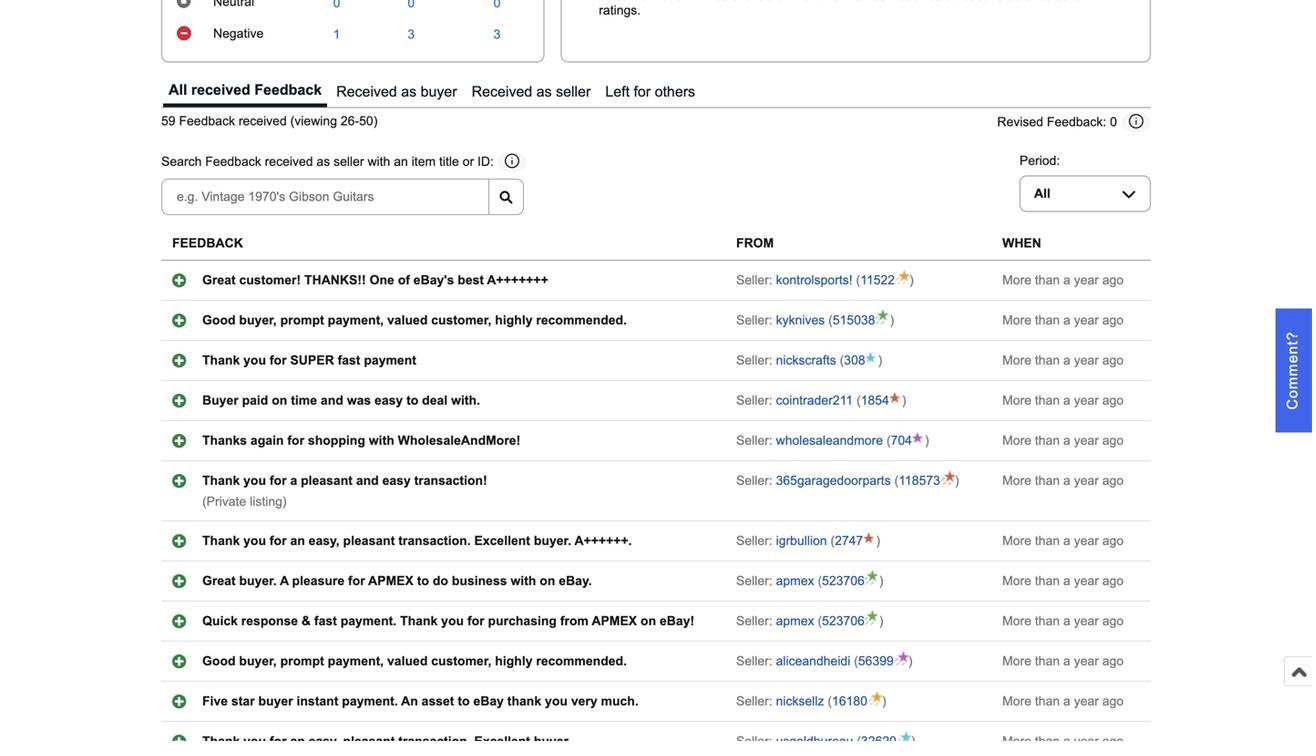 Task type: describe. For each thing, give the bounding box(es) containing it.
a
[[280, 574, 289, 588]]

more than a year ago element for 1854 "link"
[[1003, 394, 1124, 408]]

year for 16180 link's more than a year ago element
[[1075, 694, 1100, 709]]

2 3 button from the left
[[494, 27, 501, 42]]

thanks again for shopping with wholesaleandmore! element
[[202, 434, 521, 448]]

easy for to
[[375, 394, 403, 408]]

buyer, for seller: aliceandheidi
[[239, 654, 277, 668]]

seller: for feedback left by seller 365garagedoorparts. element
[[737, 474, 773, 488]]

more for 11522 'link' more than a year ago element
[[1003, 273, 1032, 287]]

shopping
[[308, 434, 366, 448]]

10
[[990, 0, 1004, 3]]

period:
[[1020, 154, 1061, 168]]

seller: nickscrafts
[[737, 353, 837, 368]]

thank you for an easy, pleasant transaction. excellent buyer. a++++++. element
[[202, 534, 632, 548]]

more for 2747 link's more than a year ago element
[[1003, 534, 1032, 548]]

1
[[333, 27, 340, 41]]

more for 308 link more than a year ago element
[[1003, 353, 1032, 368]]

feedback left by seller kyknives. element
[[737, 313, 776, 327]]

apmex for quick response & fast payment. thank you for purchasing from apmex on ebay!
[[776, 614, 815, 628]]

this information will be available when this member receives at least 10 detailed seller ratings.
[[599, 0, 1087, 17]]

easy for transaction!
[[383, 474, 411, 488]]

star
[[231, 694, 255, 709]]

at
[[945, 0, 956, 3]]

feedback left by seller apmex. element for great buyer.  a pleasure for apmex to do business with on ebay.
[[737, 574, 776, 588]]

buyer for as
[[421, 84, 457, 100]]

kyknives link
[[776, 313, 825, 327]]

than for more than a year ago element for 523706 link associated with great buyer.  a pleasure for apmex to do business with on ebay.
[[1036, 574, 1060, 588]]

0 vertical spatial on
[[272, 394, 288, 408]]

all button
[[1020, 176, 1152, 212]]

customer!
[[239, 273, 301, 287]]

1 3 from the left
[[408, 27, 415, 41]]

( for 16180 link
[[828, 694, 832, 709]]

1854 link
[[861, 394, 890, 408]]

a for 2747 link's more than a year ago element
[[1064, 534, 1071, 548]]

id:
[[478, 155, 494, 169]]

receives
[[894, 0, 942, 3]]

feedback left by seller igrbullion. element
[[737, 534, 776, 548]]

( for 1854 "link"
[[857, 394, 861, 408]]

good buyer, prompt payment, valued customer, highly recommended. element for seller: aliceandheidi
[[202, 654, 627, 668]]

quick
[[202, 614, 238, 628]]

you for a
[[244, 474, 266, 488]]

0 vertical spatial apmex
[[368, 574, 414, 588]]

from
[[561, 614, 589, 628]]

feedback left by seller wholesaleandmore. element
[[737, 434, 776, 448]]

0 vertical spatial buyer.
[[534, 534, 572, 548]]

9 seller: from the top
[[737, 614, 773, 628]]

five star buyer instant payment. an asset to ebay thank you very much.
[[202, 694, 639, 709]]

thank for thank you for an easy, pleasant transaction. excellent buyer. a++++++.
[[202, 534, 240, 548]]

you for super
[[244, 353, 266, 368]]

for down business
[[468, 614, 485, 628]]

received as seller button
[[466, 77, 597, 107]]

) for 515038 "link"
[[890, 313, 895, 327]]

good buyer, prompt payment, valued customer, highly recommended. for seller: aliceandheidi
[[202, 654, 627, 668]]

( 308
[[837, 353, 866, 368]]

0 vertical spatial with
[[368, 155, 391, 169]]

feedback left by seller 365garagedoorparts. element
[[737, 474, 776, 488]]

more than a year ago element for 523706 link related to quick response & fast payment. thank you for purchasing from apmex on ebay!
[[1003, 614, 1124, 628]]

kontrolsports! link
[[776, 273, 853, 287]]

2747 link
[[835, 534, 864, 548]]

with.
[[451, 394, 480, 408]]

118573 link
[[899, 474, 941, 488]]

pleasure
[[292, 574, 345, 588]]

deal
[[422, 394, 448, 408]]

information
[[627, 0, 690, 3]]

nicksellz link
[[776, 694, 825, 709]]

feedback left by seller aliceandheidi. element
[[737, 654, 776, 668]]

left
[[606, 84, 630, 100]]

buyer
[[202, 394, 239, 408]]

great buyer.  a pleasure for apmex to do business with on ebay.
[[202, 574, 592, 588]]

1 vertical spatial to
[[417, 574, 429, 588]]

buyer paid on time and was easy to deal with.
[[202, 394, 480, 408]]

highly for seller: aliceandheidi
[[495, 654, 533, 668]]

seller inside this information will be available when this member receives at least 10 detailed seller ratings.
[[1056, 0, 1087, 3]]

this
[[821, 0, 840, 3]]

( for 11522 'link'
[[857, 273, 861, 287]]

seller: for the feedback left by seller wholesaleandmore. element
[[737, 434, 773, 448]]

16180 link
[[832, 694, 868, 709]]

least
[[960, 0, 987, 3]]

nickscrafts
[[776, 353, 837, 368]]

feedback for 59 feedback received (viewing 26-50)
[[179, 114, 235, 128]]

kontrolsports!
[[776, 273, 853, 287]]

ago for 56399 'link' more than a year ago element
[[1103, 654, 1124, 668]]

515038 link
[[833, 313, 876, 327]]

a++++++.
[[575, 534, 632, 548]]

all for all received feedback
[[169, 82, 187, 98]]

or
[[463, 155, 474, 169]]

523706 for quick response & fast payment. thank you for purchasing from apmex on ebay!
[[823, 614, 865, 628]]

as for seller
[[537, 84, 552, 100]]

seller: nicksellz
[[737, 694, 825, 709]]

wholesaleandmore!
[[398, 434, 521, 448]]

feedback left by seller kontrolsports!. element
[[737, 273, 776, 287]]

1 vertical spatial apmex
[[592, 614, 637, 628]]

thank you for a pleasant and easy transaction! element
[[202, 474, 488, 488]]

you down do
[[441, 614, 464, 628]]

to for easy
[[407, 394, 419, 408]]

and inside "thank you for a pleasant and easy transaction! (private listing)"
[[356, 474, 379, 488]]

more than a year ago for 523706 link associated with great buyer.  a pleasure for apmex to do business with on ebay.
[[1003, 574, 1124, 588]]

member
[[844, 0, 891, 3]]

thanks
[[202, 434, 247, 448]]

1 vertical spatial pleasant
[[343, 534, 395, 548]]

ratings.
[[599, 3, 641, 17]]

seller inside button
[[556, 84, 591, 100]]

valued for seller: aliceandheidi
[[388, 654, 428, 668]]

much.
[[601, 694, 639, 709]]

ebay
[[474, 694, 504, 709]]

( 523706 for quick response & fast payment. thank you for purchasing from apmex on ebay!
[[815, 614, 865, 628]]

ago for more than a year ago element corresponding to 704 link
[[1103, 434, 1124, 448]]

) for 523706 link associated with great buyer.  a pleasure for apmex to do business with on ebay.
[[880, 574, 884, 588]]

( for 523706 link related to quick response & fast payment. thank you for purchasing from apmex on ebay!
[[818, 614, 823, 628]]

recommended. for seller: aliceandheidi
[[536, 654, 627, 668]]

) for 56399 'link'
[[909, 654, 913, 668]]

than for 523706 link related to quick response & fast payment. thank you for purchasing from apmex on ebay!'s more than a year ago element
[[1036, 614, 1060, 628]]

( 2747
[[828, 534, 864, 548]]

one
[[370, 273, 395, 287]]

all received feedback button
[[163, 77, 327, 107]]

when
[[1003, 236, 1042, 250]]

cointrader211 link
[[776, 394, 854, 408]]

( 515038
[[825, 313, 876, 327]]

a for 523706 link related to quick response & fast payment. thank you for purchasing from apmex on ebay!'s more than a year ago element
[[1064, 614, 1071, 628]]

seller: 365garagedoorparts
[[737, 474, 891, 488]]

seller: cointrader211
[[737, 394, 854, 408]]

ago for 2747 link's more than a year ago element
[[1103, 534, 1124, 548]]

to for asset
[[458, 694, 470, 709]]

11522 link
[[861, 273, 895, 287]]

thank you for a pleasant and easy transaction! (private listing)
[[202, 474, 488, 509]]

more for more than a year ago element related to "118573" link
[[1003, 474, 1032, 488]]

transaction.
[[399, 534, 471, 548]]

this
[[599, 0, 623, 3]]

16180
[[832, 694, 868, 709]]

quick response & fast payment. thank you for purchasing from apmex on ebay!
[[202, 614, 695, 628]]

year for 523706 link related to quick response & fast payment. thank you for purchasing from apmex on ebay!'s more than a year ago element
[[1075, 614, 1100, 628]]

thank for thank you for super fast payment
[[202, 353, 240, 368]]

buyer paid on time and was easy to deal with. element
[[202, 394, 480, 408]]

instant
[[297, 694, 339, 709]]

( 118573
[[891, 474, 941, 488]]

seller: for feedback left by seller kontrolsports!. element
[[737, 273, 773, 287]]

704
[[891, 434, 913, 448]]

time
[[291, 394, 317, 408]]

asset
[[422, 694, 454, 709]]

) for 16180 link
[[883, 694, 887, 709]]

customer, for seller: aliceandheidi
[[431, 654, 492, 668]]

a for more than a year ago element for 523706 link associated with great buyer.  a pleasure for apmex to do business with on ebay.
[[1064, 574, 1071, 588]]

( for 523706 link associated with great buyer.  a pleasure for apmex to do business with on ebay.
[[818, 574, 823, 588]]

year for more than a year ago element for 523706 link associated with great buyer.  a pleasure for apmex to do business with on ebay.
[[1075, 574, 1100, 588]]

a for 16180 link's more than a year ago element
[[1064, 694, 1071, 709]]

ebay!
[[660, 614, 695, 628]]

available
[[733, 0, 783, 3]]

search
[[161, 155, 202, 169]]

payment
[[364, 353, 417, 368]]

ago for 523706 link related to quick response & fast payment. thank you for purchasing from apmex on ebay!'s more than a year ago element
[[1103, 614, 1124, 628]]

year for 515038 "link"'s more than a year ago element
[[1075, 313, 1100, 327]]

for inside "thank you for a pleasant and easy transaction! (private listing)"
[[270, 474, 287, 488]]

more than a year ago for 11522 'link'
[[1003, 273, 1124, 287]]

more than a year ago for 515038 "link"
[[1003, 313, 1124, 327]]

great customer! thanks!! one of ebay's best a+++++++ element
[[202, 273, 549, 287]]

more than a year ago for "118573" link
[[1003, 474, 1124, 488]]

8 seller: from the top
[[737, 574, 773, 588]]

than for 56399 'link' more than a year ago element
[[1036, 654, 1060, 668]]

than for 2747 link's more than a year ago element
[[1036, 534, 1060, 548]]

good buyer, prompt payment, valued customer, highly recommended. for seller: kyknives
[[202, 313, 627, 327]]

thank down do
[[400, 614, 438, 628]]

year for more than a year ago element corresponding to 704 link
[[1075, 434, 1100, 448]]

do
[[433, 574, 449, 588]]

excellent
[[475, 534, 531, 548]]

year for more than a year ago element related to "118573" link
[[1075, 474, 1100, 488]]

more than a year ago for 16180 link
[[1003, 694, 1124, 709]]

1 horizontal spatial on
[[540, 574, 556, 588]]

of
[[398, 273, 410, 287]]

easy,
[[309, 534, 340, 548]]

more than a year ago element for 515038 "link"
[[1003, 313, 1124, 327]]

more for 56399 'link' more than a year ago element
[[1003, 654, 1032, 668]]



Task type: vqa. For each thing, say whether or not it's contained in the screenshot.


Task type: locate. For each thing, give the bounding box(es) containing it.
( down "1854"
[[887, 434, 891, 448]]

when
[[787, 0, 817, 3]]

3 more than a year ago element from the top
[[1003, 353, 1124, 368]]

pleasant right the easy,
[[343, 534, 395, 548]]

( 523706
[[815, 574, 865, 588], [815, 614, 865, 628]]

1 vertical spatial easy
[[383, 474, 411, 488]]

feedback left by seller apmex. element
[[737, 574, 776, 588], [737, 614, 776, 628]]

received for search
[[265, 155, 313, 169]]

as up "e.g. vintage 1970's gibson guitars" text field
[[317, 155, 330, 169]]

quick response & fast payment. thank you for purchasing from apmex on ebay! element
[[202, 614, 695, 628]]

prompt
[[280, 313, 324, 327], [280, 654, 324, 668]]

apmex link down igrbullion
[[776, 574, 815, 588]]

more than a year ago element for 16180 link
[[1003, 694, 1124, 709]]

2 ago from the top
[[1103, 313, 1124, 327]]

1854
[[861, 394, 890, 408]]

0 horizontal spatial buyer.
[[239, 574, 277, 588]]

) right 308 link
[[879, 353, 883, 368]]

7 more than a year ago element from the top
[[1003, 534, 1124, 548]]

negative
[[213, 27, 264, 41]]

seller
[[1056, 0, 1087, 3], [556, 84, 591, 100], [334, 155, 364, 169]]

good buyer, prompt payment, valued customer, highly recommended. element
[[202, 313, 627, 327], [202, 654, 627, 668]]

1 valued from the top
[[388, 313, 428, 327]]

( up aliceandheidi link
[[818, 614, 823, 628]]

apmex link for quick response & fast payment. thank you for purchasing from apmex on ebay!
[[776, 614, 815, 628]]

11 more than a year ago element from the top
[[1003, 694, 1124, 709]]

seller: kyknives
[[737, 313, 825, 327]]

for down listing)
[[270, 534, 287, 548]]

from
[[737, 236, 774, 250]]

3 more than a year ago from the top
[[1003, 353, 1124, 368]]

buyer inside 'button'
[[421, 84, 457, 100]]

feedback left by seller nicksellz. element
[[737, 694, 776, 709]]

9 year from the top
[[1075, 614, 1100, 628]]

comment? link
[[1276, 309, 1313, 433]]

0 vertical spatial good buyer, prompt payment, valued customer, highly recommended.
[[202, 313, 627, 327]]

transaction!
[[414, 474, 488, 488]]

good
[[202, 313, 236, 327], [202, 654, 236, 668]]

1 vertical spatial great
[[202, 574, 236, 588]]

2 apmex from the top
[[776, 614, 815, 628]]

0 vertical spatial to
[[407, 394, 419, 408]]

good buyer, prompt payment, valued customer, highly recommended.
[[202, 313, 627, 327], [202, 654, 627, 668]]

0 vertical spatial good
[[202, 313, 236, 327]]

prompt for seller: kyknives
[[280, 313, 324, 327]]

5 year from the top
[[1075, 434, 1100, 448]]

1 vertical spatial apmex link
[[776, 614, 815, 628]]

) right 11522
[[910, 273, 914, 287]]

) right 515038 "link"
[[890, 313, 895, 327]]

for left 'super'
[[270, 353, 287, 368]]

1 vertical spatial payment,
[[328, 654, 384, 668]]

1 good from the top
[[202, 313, 236, 327]]

1 vertical spatial customer,
[[431, 654, 492, 668]]

3 up the received as buyer
[[408, 27, 415, 41]]

ago for more than a year ago element for 1854 "link"
[[1103, 394, 1124, 408]]

2 523706 from the top
[[823, 614, 865, 628]]

1 vertical spatial buyer.
[[239, 574, 277, 588]]

1 vertical spatial 523706 link
[[823, 614, 865, 628]]

good buyer, prompt payment, valued customer, highly recommended. down of
[[202, 313, 627, 327]]

more than a year ago for 2747 link
[[1003, 534, 1124, 548]]

an left the easy,
[[290, 534, 305, 548]]

easy down thanks again for shopping with wholesaleandmore! element
[[383, 474, 411, 488]]

ago for more than a year ago element related to "118573" link
[[1103, 474, 1124, 488]]

8 more from the top
[[1003, 574, 1032, 588]]

ebay's
[[414, 273, 454, 287]]

more than a year ago for 704 link
[[1003, 434, 1124, 448]]

payment, up instant
[[328, 654, 384, 668]]

2 feedback left by seller apmex. element from the top
[[737, 614, 776, 628]]

( 523706 for great buyer.  a pleasure for apmex to do business with on ebay.
[[815, 574, 865, 588]]

0 horizontal spatial 3
[[408, 27, 415, 41]]

for
[[634, 84, 651, 100], [270, 353, 287, 368], [288, 434, 305, 448], [270, 474, 287, 488], [270, 534, 287, 548], [348, 574, 365, 588], [468, 614, 485, 628]]

2 vertical spatial to
[[458, 694, 470, 709]]

0 horizontal spatial seller
[[334, 155, 364, 169]]

) right 56399
[[909, 654, 913, 668]]

2 vertical spatial with
[[511, 574, 536, 588]]

0 vertical spatial apmex link
[[776, 574, 815, 588]]

11 than from the top
[[1036, 694, 1060, 709]]

1 vertical spatial with
[[369, 434, 395, 448]]

3 button up the received as buyer
[[408, 27, 415, 42]]

buyer up title
[[421, 84, 457, 100]]

buyer right star
[[258, 694, 293, 709]]

0 vertical spatial buyer
[[421, 84, 457, 100]]

than for 11522 'link' more than a year ago element
[[1036, 273, 1060, 287]]

) for 523706 link related to quick response & fast payment. thank you for purchasing from apmex on ebay!
[[880, 614, 884, 628]]

( 16180
[[825, 694, 868, 709]]

a for 11522 'link' more than a year ago element
[[1064, 273, 1071, 287]]

than for more than a year ago element corresponding to 704 link
[[1036, 434, 1060, 448]]

1 vertical spatial all
[[1035, 187, 1051, 201]]

5 more than a year ago element from the top
[[1003, 434, 1124, 448]]

good buyer, prompt payment, valued customer, highly recommended. element for seller: kyknives
[[202, 313, 627, 327]]

received inside received as seller button
[[472, 84, 533, 100]]

4 ago from the top
[[1103, 394, 1124, 408]]

4 year from the top
[[1075, 394, 1100, 408]]

ebay.
[[559, 574, 592, 588]]

0 vertical spatial payment.
[[341, 614, 397, 628]]

a+++++++
[[487, 273, 549, 287]]

all inside button
[[169, 82, 187, 98]]

) for "118573" link
[[955, 474, 960, 488]]

0 vertical spatial fast
[[338, 353, 361, 368]]

(private
[[202, 495, 246, 509]]

6 ago from the top
[[1103, 474, 1124, 488]]

9 more than a year ago from the top
[[1003, 614, 1124, 628]]

2 highly from the top
[[495, 654, 533, 668]]

1 horizontal spatial an
[[394, 155, 408, 169]]

5 seller: from the top
[[737, 434, 773, 448]]

received as seller
[[472, 84, 591, 100]]

0 vertical spatial easy
[[375, 394, 403, 408]]

(viewing
[[291, 114, 337, 128]]

you down listing)
[[244, 534, 266, 548]]

2 more from the top
[[1003, 313, 1032, 327]]

select the feedback time period you want to see element
[[1020, 154, 1061, 168]]

received down the 59 feedback received (viewing 26-50)
[[265, 155, 313, 169]]

feedback left by seller usgoldbureau. element
[[737, 734, 776, 741]]

you up listing)
[[244, 474, 266, 488]]

1 than from the top
[[1036, 273, 1060, 287]]

1 horizontal spatial fast
[[338, 353, 361, 368]]

8 more than a year ago from the top
[[1003, 574, 1124, 588]]

26-
[[341, 114, 359, 128]]

seller: down feedback left by seller igrbullion. element
[[737, 574, 773, 588]]

0 horizontal spatial an
[[290, 534, 305, 548]]

more for 515038 "link"'s more than a year ago element
[[1003, 313, 1032, 327]]

seller: up feedback left by seller aliceandheidi. element
[[737, 614, 773, 628]]

prompt down &
[[280, 654, 324, 668]]

10 seller: from the top
[[737, 654, 773, 668]]

payment, for seller: aliceandheidi
[[328, 654, 384, 668]]

you inside "thank you for a pleasant and easy transaction! (private listing)"
[[244, 474, 266, 488]]

thank you for super fast payment
[[202, 353, 417, 368]]

customer,
[[431, 313, 492, 327], [431, 654, 492, 668]]

2 ( 523706 from the top
[[815, 614, 865, 628]]

year
[[1075, 273, 1100, 287], [1075, 313, 1100, 327], [1075, 353, 1100, 368], [1075, 394, 1100, 408], [1075, 434, 1100, 448], [1075, 474, 1100, 488], [1075, 534, 1100, 548], [1075, 574, 1100, 588], [1075, 614, 1100, 628], [1075, 654, 1100, 668], [1075, 694, 1100, 709]]

customer, down "best"
[[431, 313, 492, 327]]

0 horizontal spatial all
[[169, 82, 187, 98]]

1 great from the top
[[202, 273, 236, 287]]

all inside dropdown button
[[1035, 187, 1051, 201]]

ago for more than a year ago element for 523706 link associated with great buyer.  a pleasure for apmex to do business with on ebay.
[[1103, 574, 1124, 588]]

seller: apmex for quick response & fast payment. thank you for purchasing from apmex on ebay!
[[737, 614, 815, 628]]

3 seller: from the top
[[737, 353, 773, 368]]

great up quick
[[202, 574, 236, 588]]

to left ebay on the left bottom of the page
[[458, 694, 470, 709]]

4 more from the top
[[1003, 394, 1032, 408]]

payment, down great customer! thanks!! one of ebay's best a+++++++
[[328, 313, 384, 327]]

2 vertical spatial feedback
[[205, 155, 261, 169]]

1 vertical spatial 523706
[[823, 614, 865, 628]]

) for 308 link
[[879, 353, 883, 368]]

) right 118573
[[955, 474, 960, 488]]

great for great customer! thanks!! one of ebay's best a+++++++
[[202, 273, 236, 287]]

received down all received feedback button on the left top
[[239, 114, 287, 128]]

received for received as seller
[[472, 84, 533, 100]]

with
[[368, 155, 391, 169], [369, 434, 395, 448], [511, 574, 536, 588]]

received for 59
[[239, 114, 287, 128]]

great for great buyer.  a pleasure for apmex to do business with on ebay.
[[202, 574, 236, 588]]

9 more than a year ago element from the top
[[1003, 614, 1124, 628]]

valued for seller: kyknives
[[388, 313, 428, 327]]

523706 down ( 2747
[[823, 574, 865, 588]]

highly
[[495, 313, 533, 327], [495, 654, 533, 668]]

1 vertical spatial on
[[540, 574, 556, 588]]

9 ago from the top
[[1103, 614, 1124, 628]]

2 recommended. from the top
[[536, 654, 627, 668]]

as inside 'button'
[[401, 84, 417, 100]]

good down quick
[[202, 654, 236, 668]]

1 vertical spatial feedback
[[179, 114, 235, 128]]

0 vertical spatial highly
[[495, 313, 533, 327]]

good for seller: kyknives
[[202, 313, 236, 327]]

1 3 button from the left
[[408, 27, 415, 42]]

) for 2747 link
[[876, 534, 881, 548]]

4 more than a year ago from the top
[[1003, 394, 1124, 408]]

1 vertical spatial buyer,
[[239, 654, 277, 668]]

56399
[[859, 654, 894, 668]]

0 vertical spatial recommended.
[[536, 313, 627, 327]]

cointrader211
[[776, 394, 854, 408]]

from element
[[737, 236, 774, 250]]

308
[[845, 353, 866, 368]]

pleasant down shopping
[[301, 474, 353, 488]]

0 horizontal spatial 3 button
[[408, 27, 415, 42]]

a for 56399 'link' more than a year ago element
[[1064, 654, 1071, 668]]

11 year from the top
[[1075, 694, 1100, 709]]

seller: for "feedback left by seller nicksellz." element
[[737, 694, 773, 709]]

10 ago from the top
[[1103, 654, 1124, 668]]

good for seller: aliceandheidi
[[202, 654, 236, 668]]

feedback
[[255, 82, 322, 98], [179, 114, 235, 128], [205, 155, 261, 169]]

&
[[302, 614, 311, 628]]

1 more than a year ago from the top
[[1003, 273, 1124, 287]]

thank
[[202, 353, 240, 368], [202, 474, 240, 488], [202, 534, 240, 548], [400, 614, 438, 628]]

again
[[251, 434, 284, 448]]

feedback inside button
[[255, 82, 322, 98]]

1 vertical spatial fast
[[314, 614, 337, 628]]

7 than from the top
[[1036, 534, 1060, 548]]

1 seller: apmex from the top
[[737, 574, 815, 588]]

seller: left igrbullion
[[737, 534, 773, 548]]

than for 515038 "link"'s more than a year ago element
[[1036, 313, 1060, 327]]

great down "feedback"
[[202, 273, 236, 287]]

9 more from the top
[[1003, 614, 1032, 628]]

0 horizontal spatial received
[[337, 84, 397, 100]]

apmex link
[[776, 574, 815, 588], [776, 614, 815, 628]]

1 523706 link from the top
[[823, 574, 865, 588]]

pleasant inside "thank you for a pleasant and easy transaction! (private listing)"
[[301, 474, 353, 488]]

seller: up feedback left by seller nickscrafts. element
[[737, 313, 773, 327]]

( up 16180
[[854, 654, 859, 668]]

59 feedback received (viewing 26-50)
[[161, 114, 378, 128]]

0 vertical spatial received
[[191, 82, 251, 98]]

fast right &
[[314, 614, 337, 628]]

wholesaleandmore
[[776, 434, 884, 448]]

1 received from the left
[[337, 84, 397, 100]]

business
[[452, 574, 507, 588]]

3 year from the top
[[1075, 353, 1100, 368]]

( right nicksellz
[[828, 694, 832, 709]]

aliceandheidi
[[776, 654, 851, 668]]

all for all
[[1035, 187, 1051, 201]]

( for "118573" link
[[895, 474, 899, 488]]

4 more than a year ago element from the top
[[1003, 394, 1124, 408]]

1 horizontal spatial received
[[472, 84, 533, 100]]

2 good buyer, prompt payment, valued customer, highly recommended. from the top
[[202, 654, 627, 668]]

seller: up "feedback left by seller nicksellz." element
[[737, 654, 773, 668]]

1 buyer, from the top
[[239, 313, 277, 327]]

0 vertical spatial all
[[169, 82, 187, 98]]

2 vertical spatial received
[[265, 155, 313, 169]]

highly for seller: kyknives
[[495, 313, 533, 327]]

payment.
[[341, 614, 397, 628], [342, 694, 398, 709]]

seller: apmex for great buyer.  a pleasure for apmex to do business with on ebay.
[[737, 574, 815, 588]]

more than a year ago for 1854 "link"
[[1003, 394, 1124, 408]]

fast right 'super'
[[338, 353, 361, 368]]

1 horizontal spatial as
[[401, 84, 417, 100]]

1 horizontal spatial apmex
[[592, 614, 637, 628]]

as up item
[[401, 84, 417, 100]]

five star buyer instant payment. an asset to ebay thank you very much. element
[[202, 694, 639, 709]]

7 more from the top
[[1003, 534, 1032, 548]]

1 523706 from the top
[[823, 574, 865, 588]]

8 more than a year ago element from the top
[[1003, 574, 1124, 588]]

0 horizontal spatial as
[[317, 155, 330, 169]]

0 vertical spatial apmex
[[776, 574, 815, 588]]

1 vertical spatial and
[[356, 474, 379, 488]]

more than a year ago element
[[1003, 273, 1124, 287], [1003, 313, 1124, 327], [1003, 353, 1124, 368], [1003, 394, 1124, 408], [1003, 434, 1124, 448], [1003, 474, 1124, 488], [1003, 534, 1124, 548], [1003, 574, 1124, 588], [1003, 614, 1124, 628], [1003, 654, 1124, 668], [1003, 694, 1124, 709], [1003, 734, 1124, 741]]

) right 704 link
[[925, 434, 930, 448]]

1 horizontal spatial seller
[[556, 84, 591, 100]]

best
[[458, 273, 484, 287]]

more than a year ago element for 308 link
[[1003, 353, 1124, 368]]

seller: down feedback left by seller kyknives. element
[[737, 353, 773, 368]]

1 horizontal spatial 3
[[494, 27, 501, 41]]

308 link
[[845, 353, 866, 368]]

0 horizontal spatial buyer
[[258, 694, 293, 709]]

feedback left by seller apmex. element up feedback left by seller aliceandheidi. element
[[737, 614, 776, 628]]

year for more than a year ago element for 1854 "link"
[[1075, 394, 1100, 408]]

1 horizontal spatial buyer.
[[534, 534, 572, 548]]

thank you for super fast payment element
[[202, 353, 417, 368]]

2 horizontal spatial on
[[641, 614, 657, 628]]

0 vertical spatial payment,
[[328, 313, 384, 327]]

( down ( 704
[[895, 474, 899, 488]]

received inside button
[[191, 82, 251, 98]]

0 vertical spatial seller: apmex
[[737, 574, 815, 588]]

6 seller: from the top
[[737, 474, 773, 488]]

for right left
[[634, 84, 651, 100]]

3 more from the top
[[1003, 353, 1032, 368]]

1 vertical spatial buyer
[[258, 694, 293, 709]]

more for 523706 link related to quick response & fast payment. thank you for purchasing from apmex on ebay!'s more than a year ago element
[[1003, 614, 1032, 628]]

seller: for feedback left by seller cointrader211. element
[[737, 394, 773, 408]]

feedback left by seller apmex. element for quick response & fast payment. thank you for purchasing from apmex on ebay!
[[737, 614, 776, 628]]

118573
[[899, 474, 941, 488]]

you left 'very'
[[545, 694, 568, 709]]

10 than from the top
[[1036, 654, 1060, 668]]

ago for 308 link more than a year ago element
[[1103, 353, 1124, 368]]

apmex up seller: aliceandheidi
[[776, 614, 815, 628]]

feedback left by seller nickscrafts. element
[[737, 353, 776, 368]]

3 button up received as seller
[[494, 27, 501, 42]]

ago for 11522 'link' more than a year ago element
[[1103, 273, 1124, 287]]

igrbullion
[[776, 534, 828, 548]]

thank inside "thank you for a pleasant and easy transaction! (private listing)"
[[202, 474, 240, 488]]

1 vertical spatial apmex
[[776, 614, 815, 628]]

( 523706 up aliceandheidi link
[[815, 614, 865, 628]]

10 more than a year ago from the top
[[1003, 654, 1124, 668]]

easy inside "thank you for a pleasant and easy transaction! (private listing)"
[[383, 474, 411, 488]]

2 more than a year ago from the top
[[1003, 313, 1124, 327]]

good buyer, prompt payment, valued customer, highly recommended. element up an
[[202, 654, 627, 668]]

5 more than a year ago from the top
[[1003, 434, 1124, 448]]

5 ago from the top
[[1103, 434, 1124, 448]]

0 horizontal spatial fast
[[314, 614, 337, 628]]

1 vertical spatial prompt
[[280, 654, 324, 668]]

as
[[401, 84, 417, 100], [537, 84, 552, 100], [317, 155, 330, 169]]

1 ago from the top
[[1103, 273, 1124, 287]]

good down feedback element
[[202, 313, 236, 327]]

11522
[[861, 273, 895, 287]]

thank
[[508, 694, 542, 709]]

0 vertical spatial 523706
[[823, 574, 865, 588]]

seller: kontrolsports!
[[737, 273, 853, 287]]

1 vertical spatial received
[[239, 114, 287, 128]]

11 ago from the top
[[1103, 694, 1124, 709]]

seller right detailed
[[1056, 0, 1087, 3]]

( right nickscrafts link
[[840, 353, 845, 368]]

for right again at the left
[[288, 434, 305, 448]]

1 vertical spatial feedback left by seller apmex. element
[[737, 614, 776, 628]]

feedback:
[[1048, 115, 1107, 129]]

0 vertical spatial and
[[321, 394, 344, 408]]

2 apmex link from the top
[[776, 614, 815, 628]]

buyer
[[421, 84, 457, 100], [258, 694, 293, 709]]

523706 link
[[823, 574, 865, 588], [823, 614, 865, 628]]

apmex down thank you for an easy, pleasant transaction. excellent buyer. a++++++.
[[368, 574, 414, 588]]

1 horizontal spatial all
[[1035, 187, 1051, 201]]

payment, for seller: kyknives
[[328, 313, 384, 327]]

2 seller: apmex from the top
[[737, 614, 815, 628]]

2 valued from the top
[[388, 654, 428, 668]]

0 vertical spatial good buyer, prompt payment, valued customer, highly recommended. element
[[202, 313, 627, 327]]

2 horizontal spatial as
[[537, 84, 552, 100]]

2 seller: from the top
[[737, 313, 773, 327]]

seller: aliceandheidi
[[737, 654, 851, 668]]

feedback right "search"
[[205, 155, 261, 169]]

than for 16180 link's more than a year ago element
[[1036, 694, 1060, 709]]

apmex right from
[[592, 614, 637, 628]]

received as buyer button
[[331, 77, 463, 107]]

1 vertical spatial highly
[[495, 654, 533, 668]]

1 year from the top
[[1075, 273, 1100, 287]]

pleasant
[[301, 474, 353, 488], [343, 534, 395, 548]]

6 year from the top
[[1075, 474, 1100, 488]]

valued up an
[[388, 654, 428, 668]]

seller: apmex up seller: aliceandheidi
[[737, 614, 815, 628]]

1 apmex from the top
[[776, 574, 815, 588]]

a for 308 link more than a year ago element
[[1064, 353, 1071, 368]]

received up id:
[[472, 84, 533, 100]]

1 vertical spatial good buyer, prompt payment, valued customer, highly recommended. element
[[202, 654, 627, 668]]

very
[[571, 694, 598, 709]]

2 great from the top
[[202, 574, 236, 588]]

seller: apmex down seller: igrbullion on the bottom right of page
[[737, 574, 815, 588]]

5 more from the top
[[1003, 434, 1032, 448]]

1 button
[[333, 27, 340, 42]]

a for more than a year ago element related to "118573" link
[[1064, 474, 1071, 488]]

on
[[272, 394, 288, 408], [540, 574, 556, 588], [641, 614, 657, 628]]

1 more from the top
[[1003, 273, 1032, 287]]

thank up (private
[[202, 474, 240, 488]]

seller: down from element
[[737, 273, 773, 287]]

2 good buyer, prompt payment, valued customer, highly recommended. element from the top
[[202, 654, 627, 668]]

1 payment, from the top
[[328, 313, 384, 327]]

great
[[202, 273, 236, 287], [202, 574, 236, 588]]

seller: down feedback left by seller nickscrafts. element
[[737, 394, 773, 408]]

received
[[191, 82, 251, 98], [239, 114, 287, 128], [265, 155, 313, 169]]

more than a year ago element for 523706 link associated with great buyer.  a pleasure for apmex to do business with on ebay.
[[1003, 574, 1124, 588]]

0 vertical spatial feedback left by seller apmex. element
[[737, 574, 776, 588]]

10 year from the top
[[1075, 654, 1100, 668]]

on right paid
[[272, 394, 288, 408]]

prompt for seller: aliceandheidi
[[280, 654, 324, 668]]

3 than from the top
[[1036, 353, 1060, 368]]

as left left
[[537, 84, 552, 100]]

a inside "thank you for a pleasant and easy transaction! (private listing)"
[[290, 474, 297, 488]]

easy right the was
[[375, 394, 403, 408]]

feedback left by seller cointrader211. element
[[737, 394, 776, 408]]

to left do
[[417, 574, 429, 588]]

9 than from the top
[[1036, 614, 1060, 628]]

seller down 26-
[[334, 155, 364, 169]]

seller: igrbullion
[[737, 534, 828, 548]]

left for others button
[[600, 77, 701, 107]]

feedback for search feedback received as seller with an item title or id:
[[205, 155, 261, 169]]

more for 16180 link's more than a year ago element
[[1003, 694, 1032, 709]]

as for buyer
[[401, 84, 417, 100]]

1 apmex link from the top
[[776, 574, 815, 588]]

thanks again for shopping with wholesaleandmore!
[[202, 434, 521, 448]]

thank up buyer
[[202, 353, 240, 368]]

buyer. left 'a' on the bottom left of page
[[239, 574, 277, 588]]

0 vertical spatial valued
[[388, 313, 428, 327]]

1 highly from the top
[[495, 313, 533, 327]]

e.g. Vintage 1970's Gibson Guitars text field
[[161, 179, 490, 215]]

buyer, down the customer! on the left top
[[239, 313, 277, 327]]

recommended. down a+++++++
[[536, 313, 627, 327]]

11 more than a year ago from the top
[[1003, 694, 1124, 709]]

12 more than a year ago element from the top
[[1003, 734, 1124, 741]]

for right pleasure
[[348, 574, 365, 588]]

0 vertical spatial 523706 link
[[823, 574, 865, 588]]

2 received from the left
[[472, 84, 533, 100]]

an
[[401, 694, 418, 709]]

ago
[[1103, 273, 1124, 287], [1103, 313, 1124, 327], [1103, 353, 1124, 368], [1103, 394, 1124, 408], [1103, 434, 1124, 448], [1103, 474, 1124, 488], [1103, 534, 1124, 548], [1103, 574, 1124, 588], [1103, 614, 1124, 628], [1103, 654, 1124, 668], [1103, 694, 1124, 709]]

received inside received as buyer 'button'
[[337, 84, 397, 100]]

you for an
[[244, 534, 266, 548]]

others
[[655, 84, 696, 100]]

2 customer, from the top
[[431, 654, 492, 668]]

2 vertical spatial on
[[641, 614, 657, 628]]

8 ago from the top
[[1103, 574, 1124, 588]]

0 vertical spatial pleasant
[[301, 474, 353, 488]]

1 vertical spatial an
[[290, 534, 305, 548]]

) up 56399 'link'
[[880, 574, 884, 588]]

0 vertical spatial an
[[394, 155, 408, 169]]

50)
[[359, 114, 378, 128]]

1 vertical spatial good
[[202, 654, 236, 668]]

( 11522
[[853, 273, 895, 287]]

feedback element
[[172, 236, 243, 250]]

good buyer, prompt payment, valued customer, highly recommended. up an
[[202, 654, 627, 668]]

received up the 59 feedback received (viewing 26-50)
[[191, 82, 251, 98]]

523706 link for great buyer.  a pleasure for apmex to do business with on ebay.
[[823, 574, 865, 588]]

on left ebay.
[[540, 574, 556, 588]]

2 horizontal spatial seller
[[1056, 0, 1087, 3]]

nicksellz
[[776, 694, 825, 709]]

) up 56399
[[880, 614, 884, 628]]

when element
[[1003, 236, 1042, 250]]

0 vertical spatial buyer,
[[239, 313, 277, 327]]

2 523706 link from the top
[[823, 614, 865, 628]]

apmex link for great buyer.  a pleasure for apmex to do business with on ebay.
[[776, 574, 815, 588]]

0 horizontal spatial and
[[321, 394, 344, 408]]

with right shopping
[[369, 434, 395, 448]]

buyer for star
[[258, 694, 293, 709]]

payment. for thank
[[341, 614, 397, 628]]

year for 308 link more than a year ago element
[[1075, 353, 1100, 368]]

than for more than a year ago element for 1854 "link"
[[1036, 394, 1060, 408]]

0 vertical spatial great
[[202, 273, 236, 287]]

payment. left an
[[342, 694, 398, 709]]

great buyer.  a pleasure for apmex to do business with on ebay. element
[[202, 574, 592, 588]]

2747
[[835, 534, 864, 548]]

365garagedoorparts link
[[776, 474, 891, 488]]

1 good buyer, prompt payment, valued customer, highly recommended. element from the top
[[202, 313, 627, 327]]

thank you for an easy, pleasant transaction. excellent buyer. element
[[202, 734, 572, 741]]

more than a year ago
[[1003, 273, 1124, 287], [1003, 313, 1124, 327], [1003, 353, 1124, 368], [1003, 394, 1124, 408], [1003, 434, 1124, 448], [1003, 474, 1124, 488], [1003, 534, 1124, 548], [1003, 574, 1124, 588], [1003, 614, 1124, 628], [1003, 654, 1124, 668], [1003, 694, 1124, 709]]

2 3 from the left
[[494, 27, 501, 41]]

1 vertical spatial ( 523706
[[815, 614, 865, 628]]

1 vertical spatial payment.
[[342, 694, 398, 709]]

0 vertical spatial feedback
[[255, 82, 322, 98]]

704 link
[[891, 434, 913, 448]]

with up 'purchasing'
[[511, 574, 536, 588]]

4 seller: from the top
[[737, 394, 773, 408]]

for up listing)
[[270, 474, 287, 488]]

3 button
[[408, 27, 415, 42], [494, 27, 501, 42]]

as inside button
[[537, 84, 552, 100]]

0 horizontal spatial on
[[272, 394, 288, 408]]

more for more than a year ago element for 1854 "link"
[[1003, 394, 1032, 408]]

8 than from the top
[[1036, 574, 1060, 588]]

2 more than a year ago element from the top
[[1003, 313, 1124, 327]]

received for received as buyer
[[337, 84, 397, 100]]

igrbullion link
[[776, 534, 828, 548]]

2 year from the top
[[1075, 313, 1100, 327]]

a for 515038 "link"'s more than a year ago element
[[1064, 313, 1071, 327]]

recommended. for seller: kyknives
[[536, 313, 627, 327]]

6 more than a year ago from the top
[[1003, 474, 1124, 488]]

( 704
[[884, 434, 913, 448]]

1 vertical spatial seller: apmex
[[737, 614, 815, 628]]

an left item
[[394, 155, 408, 169]]

1 more than a year ago element from the top
[[1003, 273, 1124, 287]]

1 good buyer, prompt payment, valued customer, highly recommended. from the top
[[202, 313, 627, 327]]

0 vertical spatial customer,
[[431, 313, 492, 327]]

recommended. up 'very'
[[536, 654, 627, 668]]

1 horizontal spatial 3 button
[[494, 27, 501, 42]]

to left deal
[[407, 394, 419, 408]]

10 more than a year ago element from the top
[[1003, 654, 1124, 668]]

1 vertical spatial recommended.
[[536, 654, 627, 668]]

valued down of
[[388, 313, 428, 327]]

thank for thank you for a pleasant and easy transaction! (private listing)
[[202, 474, 240, 488]]

1 recommended. from the top
[[536, 313, 627, 327]]

and down thanks again for shopping with wholesaleandmore! element
[[356, 474, 379, 488]]

3 up received as seller
[[494, 27, 501, 41]]

1 horizontal spatial and
[[356, 474, 379, 488]]

523706 link for quick response & fast payment. thank you for purchasing from apmex on ebay!
[[823, 614, 865, 628]]

more for more than a year ago element for 523706 link associated with great buyer.  a pleasure for apmex to do business with on ebay.
[[1003, 574, 1032, 588]]

all down period:
[[1035, 187, 1051, 201]]

thanks!!
[[305, 273, 366, 287]]

year for 11522 'link' more than a year ago element
[[1075, 273, 1100, 287]]

523706
[[823, 574, 865, 588], [823, 614, 865, 628]]

buyer, down response
[[239, 654, 277, 668]]

customer, down the quick response & fast payment. thank you for purchasing from apmex on ebay!
[[431, 654, 492, 668]]

2 prompt from the top
[[280, 654, 324, 668]]

1 vertical spatial seller
[[556, 84, 591, 100]]

2 good from the top
[[202, 654, 236, 668]]

( 523706 down ( 2747
[[815, 574, 865, 588]]

for inside button
[[634, 84, 651, 100]]

0 vertical spatial seller
[[1056, 0, 1087, 3]]

( right 'kyknives' on the right top
[[829, 313, 833, 327]]

1 prompt from the top
[[280, 313, 324, 327]]

0 vertical spatial ( 523706
[[815, 574, 865, 588]]

seller: for feedback left by seller nickscrafts. element
[[737, 353, 773, 368]]

apmex
[[776, 574, 815, 588], [776, 614, 815, 628]]

2 buyer, from the top
[[239, 654, 277, 668]]

0 horizontal spatial apmex
[[368, 574, 414, 588]]

2 payment, from the top
[[328, 654, 384, 668]]

6 than from the top
[[1036, 474, 1060, 488]]

( for 56399 'link'
[[854, 654, 859, 668]]

year for 56399 'link' more than a year ago element
[[1075, 654, 1100, 668]]

1 vertical spatial good buyer, prompt payment, valued customer, highly recommended.
[[202, 654, 627, 668]]

2 vertical spatial seller
[[334, 155, 364, 169]]

ago for 16180 link's more than a year ago element
[[1103, 694, 1124, 709]]

search feedback received as seller with an item title or id:
[[161, 155, 494, 169]]

( for 308 link
[[840, 353, 845, 368]]

1 vertical spatial valued
[[388, 654, 428, 668]]

more than a year ago element for 11522 'link'
[[1003, 273, 1124, 287]]

7 year from the top
[[1075, 534, 1100, 548]]

than for 308 link more than a year ago element
[[1036, 353, 1060, 368]]

buyer. up ebay.
[[534, 534, 572, 548]]



